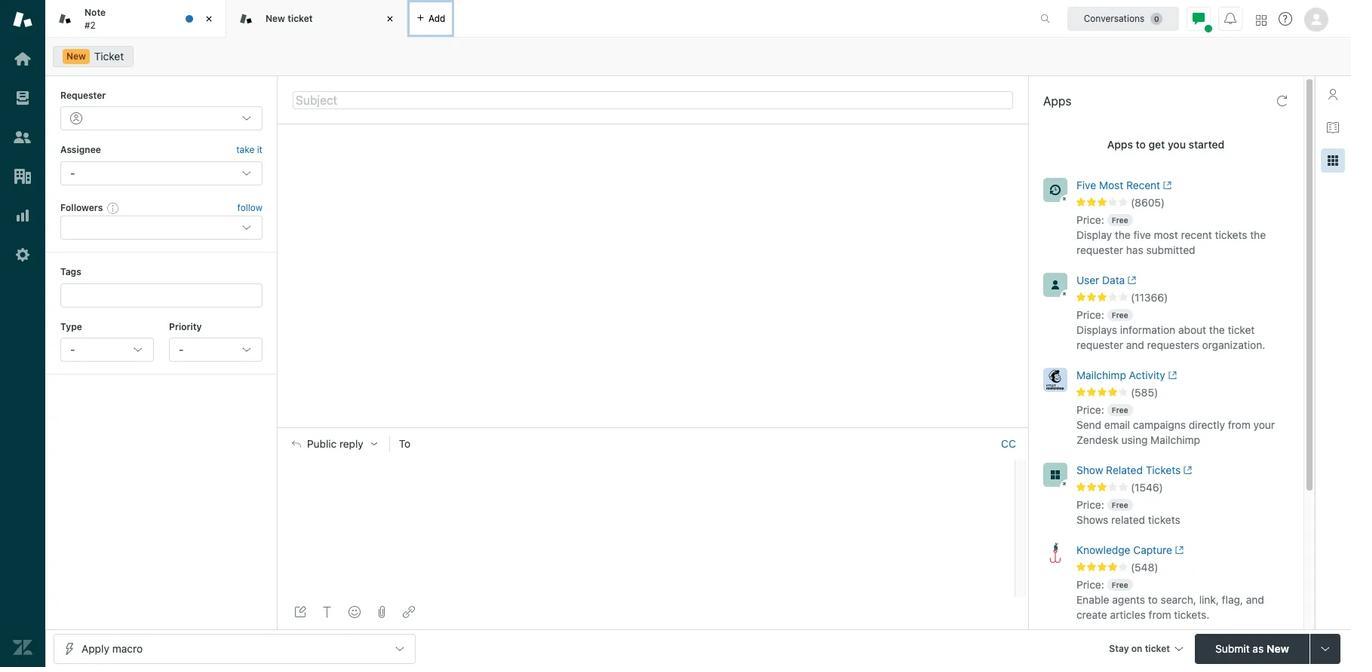 Task type: locate. For each thing, give the bounding box(es) containing it.
from down "search,"
[[1149, 609, 1171, 622]]

2 horizontal spatial the
[[1250, 229, 1266, 241]]

about
[[1178, 324, 1206, 336]]

free up email
[[1112, 406, 1128, 415]]

(opens in a new tab) image inside "knowledge capture" link
[[1172, 546, 1184, 555]]

3 price: from the top
[[1077, 404, 1104, 416]]

recent
[[1126, 179, 1160, 192]]

take it
[[236, 144, 263, 156]]

apps for apps
[[1043, 94, 1072, 108]]

2 horizontal spatial ticket
[[1228, 324, 1255, 336]]

tickets.
[[1174, 609, 1210, 622]]

the right recent
[[1250, 229, 1266, 241]]

(opens in a new tab) image for five most recent
[[1160, 181, 1172, 190]]

-
[[70, 167, 75, 179], [70, 343, 75, 356], [179, 343, 184, 356]]

the
[[1115, 229, 1131, 241], [1250, 229, 1266, 241], [1209, 324, 1225, 336]]

(585)
[[1131, 386, 1158, 399]]

create
[[1077, 609, 1107, 622]]

(opens in a new tab) image inside user data link
[[1125, 276, 1137, 285]]

4 free from the top
[[1112, 501, 1128, 510]]

to
[[399, 438, 411, 450]]

price: inside price: free enable agents to search, link, flag, and create articles from tickets.
[[1077, 579, 1104, 591]]

2 price: from the top
[[1077, 309, 1104, 321]]

from inside price: free enable agents to search, link, flag, and create articles from tickets.
[[1149, 609, 1171, 622]]

0 vertical spatial requester
[[1077, 244, 1123, 256]]

mailchimp down displays
[[1077, 369, 1126, 382]]

0 vertical spatial ticket
[[288, 13, 313, 24]]

format text image
[[321, 607, 333, 619]]

tickets up 'capture'
[[1148, 514, 1180, 527]]

4 price: from the top
[[1077, 499, 1104, 511]]

Tags field
[[72, 288, 248, 303]]

tickets
[[1215, 229, 1247, 241], [1148, 514, 1180, 527]]

insert emojis image
[[349, 607, 361, 619]]

0 vertical spatial and
[[1126, 339, 1144, 352]]

submit
[[1215, 642, 1250, 655]]

(opens in a new tab) image up 3 stars. 1546 reviews. element
[[1181, 466, 1192, 475]]

ticket inside stay on ticket popup button
[[1145, 643, 1170, 654]]

new ticket tab
[[226, 0, 407, 38]]

free inside price: free enable agents to search, link, flag, and create articles from tickets.
[[1112, 581, 1128, 590]]

and for flag,
[[1246, 594, 1264, 606]]

new ticket
[[266, 13, 313, 24]]

1 horizontal spatial from
[[1228, 419, 1251, 431]]

5 price: from the top
[[1077, 579, 1104, 591]]

get help image
[[1279, 12, 1292, 26]]

requester
[[1077, 244, 1123, 256], [1077, 339, 1123, 352]]

(opens in a new tab) image up the "4 stars. 548 reviews." element at the right bottom
[[1172, 546, 1184, 555]]

agents
[[1112, 594, 1145, 606]]

- down assignee
[[70, 167, 75, 179]]

five most recent image
[[1043, 178, 1067, 202]]

most
[[1154, 229, 1178, 241]]

0 horizontal spatial new
[[66, 51, 86, 62]]

tickets right recent
[[1215, 229, 1247, 241]]

to left get
[[1136, 138, 1146, 151]]

price: for display
[[1077, 213, 1104, 226]]

0 horizontal spatial mailchimp
[[1077, 369, 1126, 382]]

price: inside price: free displays information about the ticket requester and requesters organization.
[[1077, 309, 1104, 321]]

and inside price: free enable agents to search, link, flag, and create articles from tickets.
[[1246, 594, 1264, 606]]

articles
[[1110, 609, 1146, 622]]

price: up 'enable'
[[1077, 579, 1104, 591]]

1 - button from the left
[[60, 338, 154, 362]]

(opens in a new tab) image up the "(11366)"
[[1125, 276, 1137, 285]]

1 price: from the top
[[1077, 213, 1104, 226]]

apps for apps to get you started
[[1107, 138, 1133, 151]]

1 requester from the top
[[1077, 244, 1123, 256]]

five most recent
[[1077, 179, 1160, 192]]

admin image
[[13, 245, 32, 265]]

follow
[[237, 202, 263, 213]]

requester down displays
[[1077, 339, 1123, 352]]

apply
[[81, 642, 109, 655]]

new right close icon
[[266, 13, 285, 24]]

apps
[[1043, 94, 1072, 108], [1107, 138, 1133, 151]]

free up agents
[[1112, 581, 1128, 590]]

1 vertical spatial requester
[[1077, 339, 1123, 352]]

1 vertical spatial tickets
[[1148, 514, 1180, 527]]

1 vertical spatial to
[[1148, 594, 1158, 606]]

1 horizontal spatial mailchimp
[[1151, 434, 1200, 447]]

mailchimp inside "mailchimp activity" link
[[1077, 369, 1126, 382]]

five most recent link
[[1077, 178, 1267, 196]]

2 - button from the left
[[169, 338, 263, 362]]

send
[[1077, 419, 1101, 431]]

free for related
[[1112, 501, 1128, 510]]

free inside price: free display the five most recent tickets the requester has submitted
[[1112, 216, 1128, 225]]

(opens in a new tab) image inside the five most recent link
[[1160, 181, 1172, 190]]

mailchimp activity
[[1077, 369, 1165, 382]]

ticket
[[94, 50, 124, 63]]

show related tickets link
[[1077, 463, 1267, 481]]

the up has
[[1115, 229, 1131, 241]]

1 horizontal spatial new
[[266, 13, 285, 24]]

directly
[[1189, 419, 1225, 431]]

0 horizontal spatial - button
[[60, 338, 154, 362]]

0 vertical spatial tickets
[[1215, 229, 1247, 241]]

price:
[[1077, 213, 1104, 226], [1077, 309, 1104, 321], [1077, 404, 1104, 416], [1077, 499, 1104, 511], [1077, 579, 1104, 591]]

related
[[1106, 464, 1143, 477]]

mailchimp
[[1077, 369, 1126, 382], [1151, 434, 1200, 447]]

and inside price: free displays information about the ticket requester and requesters organization.
[[1126, 339, 1144, 352]]

0 horizontal spatial and
[[1126, 339, 1144, 352]]

1 horizontal spatial tickets
[[1215, 229, 1247, 241]]

4 stars. 585 reviews. element
[[1077, 386, 1295, 400]]

minimize composer image
[[647, 422, 659, 434]]

it
[[257, 144, 263, 156]]

price: up display
[[1077, 213, 1104, 226]]

from inside price: free send email campaigns directly from your zendesk using mailchimp
[[1228, 419, 1251, 431]]

ticket
[[288, 13, 313, 24], [1228, 324, 1255, 336], [1145, 643, 1170, 654]]

3 free from the top
[[1112, 406, 1128, 415]]

campaigns
[[1133, 419, 1186, 431]]

- button for type
[[60, 338, 154, 362]]

0 horizontal spatial to
[[1136, 138, 1146, 151]]

mailchimp activity link
[[1077, 368, 1267, 386]]

show related tickets
[[1077, 464, 1181, 477]]

free inside price: free displays information about the ticket requester and requesters organization.
[[1112, 311, 1128, 320]]

the up organization.
[[1209, 324, 1225, 336]]

4 stars. 548 reviews. element
[[1077, 561, 1295, 575]]

displays
[[1077, 324, 1117, 336]]

tab
[[45, 0, 226, 38]]

price: inside price: free display the five most recent tickets the requester has submitted
[[1077, 213, 1104, 226]]

new inside secondary element
[[66, 51, 86, 62]]

customers image
[[13, 127, 32, 147]]

free for email
[[1112, 406, 1128, 415]]

reporting image
[[13, 206, 32, 226]]

(opens in a new tab) image
[[1160, 181, 1172, 190], [1125, 276, 1137, 285], [1165, 371, 1177, 380], [1181, 466, 1192, 475], [1172, 546, 1184, 555]]

price: up send
[[1077, 404, 1104, 416]]

1 horizontal spatial to
[[1148, 594, 1158, 606]]

requester
[[60, 90, 106, 101]]

knowledge capture image
[[1043, 543, 1067, 567]]

0 vertical spatial apps
[[1043, 94, 1072, 108]]

to
[[1136, 138, 1146, 151], [1148, 594, 1158, 606]]

recent
[[1181, 229, 1212, 241]]

capture
[[1133, 544, 1172, 557]]

user data image
[[1043, 273, 1067, 297]]

new left 'ticket'
[[66, 51, 86, 62]]

price: inside price: free shows related tickets
[[1077, 499, 1104, 511]]

(548)
[[1131, 561, 1158, 574]]

2 requester from the top
[[1077, 339, 1123, 352]]

requester inside price: free display the five most recent tickets the requester has submitted
[[1077, 244, 1123, 256]]

0 vertical spatial new
[[266, 13, 285, 24]]

conversations button
[[1067, 6, 1179, 31]]

free inside price: free send email campaigns directly from your zendesk using mailchimp
[[1112, 406, 1128, 415]]

0 vertical spatial mailchimp
[[1077, 369, 1126, 382]]

draft mode image
[[294, 607, 306, 619]]

to right agents
[[1148, 594, 1158, 606]]

and
[[1126, 339, 1144, 352], [1246, 594, 1264, 606]]

main element
[[0, 0, 45, 668]]

1 horizontal spatial ticket
[[1145, 643, 1170, 654]]

1 horizontal spatial and
[[1246, 594, 1264, 606]]

organizations image
[[13, 167, 32, 186]]

2 horizontal spatial new
[[1267, 642, 1289, 655]]

2 free from the top
[[1112, 311, 1128, 320]]

knowledge capture
[[1077, 544, 1172, 557]]

(opens in a new tab) image inside "mailchimp activity" link
[[1165, 371, 1177, 380]]

price: free send email campaigns directly from your zendesk using mailchimp
[[1077, 404, 1275, 447]]

tickets inside price: free shows related tickets
[[1148, 514, 1180, 527]]

free inside price: free shows related tickets
[[1112, 501, 1128, 510]]

1 free from the top
[[1112, 216, 1128, 225]]

assignee element
[[60, 161, 263, 185]]

3 stars. 1546 reviews. element
[[1077, 481, 1295, 495]]

free up related on the right of the page
[[1112, 501, 1128, 510]]

new inside tab
[[266, 13, 285, 24]]

and for requester
[[1126, 339, 1144, 352]]

(opens in a new tab) image inside show related tickets link
[[1181, 466, 1192, 475]]

0 vertical spatial from
[[1228, 419, 1251, 431]]

1 horizontal spatial the
[[1209, 324, 1225, 336]]

price: up displays
[[1077, 309, 1104, 321]]

and right flag,
[[1246, 594, 1264, 606]]

(opens in a new tab) image for knowledge capture
[[1172, 546, 1184, 555]]

(opens in a new tab) image for user data
[[1125, 276, 1137, 285]]

1 vertical spatial and
[[1246, 594, 1264, 606]]

(opens in a new tab) image up "4 stars. 585 reviews." element
[[1165, 371, 1177, 380]]

free
[[1112, 216, 1128, 225], [1112, 311, 1128, 320], [1112, 406, 1128, 415], [1112, 501, 1128, 510], [1112, 581, 1128, 590]]

button displays agent's chat status as online. image
[[1193, 12, 1205, 25]]

displays possible ticket submission types image
[[1319, 643, 1332, 655]]

new right the as
[[1267, 642, 1289, 655]]

1 vertical spatial apps
[[1107, 138, 1133, 151]]

1 vertical spatial new
[[66, 51, 86, 62]]

(opens in a new tab) image for show related tickets
[[1181, 466, 1192, 475]]

and down information
[[1126, 339, 1144, 352]]

started
[[1189, 138, 1225, 151]]

requester down display
[[1077, 244, 1123, 256]]

using
[[1121, 434, 1148, 447]]

priority
[[169, 321, 202, 332]]

new
[[266, 13, 285, 24], [66, 51, 86, 62], [1267, 642, 1289, 655]]

mailchimp activity image
[[1043, 368, 1067, 392]]

- button
[[60, 338, 154, 362], [169, 338, 263, 362]]

0 horizontal spatial from
[[1149, 609, 1171, 622]]

- down type
[[70, 343, 75, 356]]

close image
[[201, 11, 217, 26]]

- down priority on the left top
[[179, 343, 184, 356]]

1 vertical spatial from
[[1149, 609, 1171, 622]]

0 horizontal spatial ticket
[[288, 13, 313, 24]]

apps image
[[1327, 155, 1339, 167]]

mailchimp down campaigns
[[1151, 434, 1200, 447]]

followers
[[60, 202, 103, 213]]

1 horizontal spatial - button
[[169, 338, 263, 362]]

free up displays
[[1112, 311, 1128, 320]]

price: inside price: free send email campaigns directly from your zendesk using mailchimp
[[1077, 404, 1104, 416]]

- button down priority on the left top
[[169, 338, 263, 362]]

0 vertical spatial to
[[1136, 138, 1146, 151]]

price: up 'shows'
[[1077, 499, 1104, 511]]

1 vertical spatial mailchimp
[[1151, 434, 1200, 447]]

5 free from the top
[[1112, 581, 1128, 590]]

free up display
[[1112, 216, 1128, 225]]

(opens in a new tab) image up (8605)
[[1160, 181, 1172, 190]]

knowledge
[[1077, 544, 1131, 557]]

from
[[1228, 419, 1251, 431], [1149, 609, 1171, 622]]

0 horizontal spatial apps
[[1043, 94, 1072, 108]]

#2
[[84, 19, 96, 31]]

- button down type
[[60, 338, 154, 362]]

add attachment image
[[376, 607, 388, 619]]

submitted
[[1146, 244, 1195, 256]]

1 horizontal spatial apps
[[1107, 138, 1133, 151]]

2 vertical spatial ticket
[[1145, 643, 1170, 654]]

info on adding followers image
[[107, 202, 119, 214]]

type
[[60, 321, 82, 332]]

price: free displays information about the ticket requester and requesters organization.
[[1077, 309, 1265, 352]]

from left the "your"
[[1228, 419, 1251, 431]]

price: for displays
[[1077, 309, 1104, 321]]

1 vertical spatial ticket
[[1228, 324, 1255, 336]]

requesters
[[1147, 339, 1199, 352]]

0 horizontal spatial tickets
[[1148, 514, 1180, 527]]



Task type: vqa. For each thing, say whether or not it's contained in the screenshot.


Task type: describe. For each thing, give the bounding box(es) containing it.
zendesk support image
[[13, 10, 32, 29]]

conversations
[[1084, 12, 1145, 24]]

price: free enable agents to search, link, flag, and create articles from tickets.
[[1077, 579, 1264, 622]]

3 stars. 11366 reviews. element
[[1077, 291, 1295, 305]]

ticket inside "new ticket" tab
[[288, 13, 313, 24]]

assignee
[[60, 144, 101, 156]]

2 vertical spatial new
[[1267, 642, 1289, 655]]

organization.
[[1202, 339, 1265, 352]]

information
[[1120, 324, 1175, 336]]

stay on ticket
[[1109, 643, 1170, 654]]

3 stars. 8605 reviews. element
[[1077, 196, 1295, 210]]

get
[[1149, 138, 1165, 151]]

(opens in a new tab) image for mailchimp activity
[[1165, 371, 1177, 380]]

free for information
[[1112, 311, 1128, 320]]

(11366)
[[1131, 291, 1168, 304]]

0 horizontal spatial the
[[1115, 229, 1131, 241]]

search,
[[1161, 594, 1196, 606]]

new for new ticket
[[266, 13, 285, 24]]

enable
[[1077, 594, 1109, 606]]

public
[[307, 438, 337, 450]]

Subject field
[[293, 91, 1013, 109]]

price: free display the five most recent tickets the requester has submitted
[[1077, 213, 1266, 256]]

take it button
[[236, 143, 263, 158]]

related
[[1111, 514, 1145, 527]]

close image
[[382, 11, 398, 26]]

- for priority
[[179, 343, 184, 356]]

your
[[1253, 419, 1275, 431]]

customer context image
[[1327, 88, 1339, 100]]

submit as new
[[1215, 642, 1289, 655]]

ticket inside price: free displays information about the ticket requester and requesters organization.
[[1228, 324, 1255, 336]]

flag,
[[1222, 594, 1243, 606]]

price: free shows related tickets
[[1077, 499, 1180, 527]]

most
[[1099, 179, 1123, 192]]

knowledge image
[[1327, 121, 1339, 134]]

price: for enable
[[1077, 579, 1104, 591]]

email
[[1104, 419, 1130, 431]]

user
[[1077, 274, 1099, 287]]

shows
[[1077, 514, 1108, 527]]

user data link
[[1077, 273, 1267, 291]]

secondary element
[[45, 41, 1351, 72]]

five
[[1133, 229, 1151, 241]]

(1546)
[[1131, 481, 1163, 494]]

- inside assignee element
[[70, 167, 75, 179]]

add button
[[407, 0, 455, 37]]

you
[[1168, 138, 1186, 151]]

public reply button
[[278, 429, 389, 460]]

new for new
[[66, 51, 86, 62]]

price: for shows
[[1077, 499, 1104, 511]]

tickets inside price: free display the five most recent tickets the requester has submitted
[[1215, 229, 1247, 241]]

stay on ticket button
[[1102, 634, 1189, 667]]

display
[[1077, 229, 1112, 241]]

zendesk
[[1077, 434, 1119, 447]]

knowledge capture link
[[1077, 543, 1267, 561]]

add link (cmd k) image
[[403, 607, 415, 619]]

add
[[429, 12, 445, 24]]

notifications image
[[1224, 12, 1236, 25]]

data
[[1102, 274, 1125, 287]]

show related tickets image
[[1043, 463, 1067, 487]]

link,
[[1199, 594, 1219, 606]]

Public reply composer text field
[[285, 460, 1010, 492]]

on
[[1131, 643, 1142, 654]]

apply macro
[[81, 642, 143, 655]]

note
[[84, 7, 106, 18]]

mailchimp inside price: free send email campaigns directly from your zendesk using mailchimp
[[1151, 434, 1200, 447]]

reply
[[339, 438, 363, 450]]

requester element
[[60, 107, 263, 131]]

views image
[[13, 88, 32, 108]]

price: for send
[[1077, 404, 1104, 416]]

- button for priority
[[169, 338, 263, 362]]

take
[[236, 144, 254, 156]]

zendesk products image
[[1256, 15, 1267, 25]]

tickets
[[1146, 464, 1181, 477]]

zendesk image
[[13, 638, 32, 658]]

followers element
[[60, 216, 263, 240]]

apps to get you started
[[1107, 138, 1225, 151]]

cc
[[1001, 438, 1016, 450]]

free for agents
[[1112, 581, 1128, 590]]

user data
[[1077, 274, 1125, 287]]

get started image
[[13, 49, 32, 69]]

the inside price: free displays information about the ticket requester and requesters organization.
[[1209, 324, 1225, 336]]

tab containing note
[[45, 0, 226, 38]]

(8605)
[[1131, 196, 1165, 209]]

tags
[[60, 266, 81, 278]]

cc button
[[1001, 438, 1016, 451]]

has
[[1126, 244, 1143, 256]]

to inside price: free enable agents to search, link, flag, and create articles from tickets.
[[1148, 594, 1158, 606]]

free for the
[[1112, 216, 1128, 225]]

public reply
[[307, 438, 363, 450]]

show
[[1077, 464, 1103, 477]]

five
[[1077, 179, 1096, 192]]

activity
[[1129, 369, 1165, 382]]

macro
[[112, 642, 143, 655]]

as
[[1253, 642, 1264, 655]]

note #2
[[84, 7, 106, 31]]

tabs tab list
[[45, 0, 1024, 38]]

- for type
[[70, 343, 75, 356]]

stay
[[1109, 643, 1129, 654]]

requester inside price: free displays information about the ticket requester and requesters organization.
[[1077, 339, 1123, 352]]

follow button
[[237, 201, 263, 215]]



